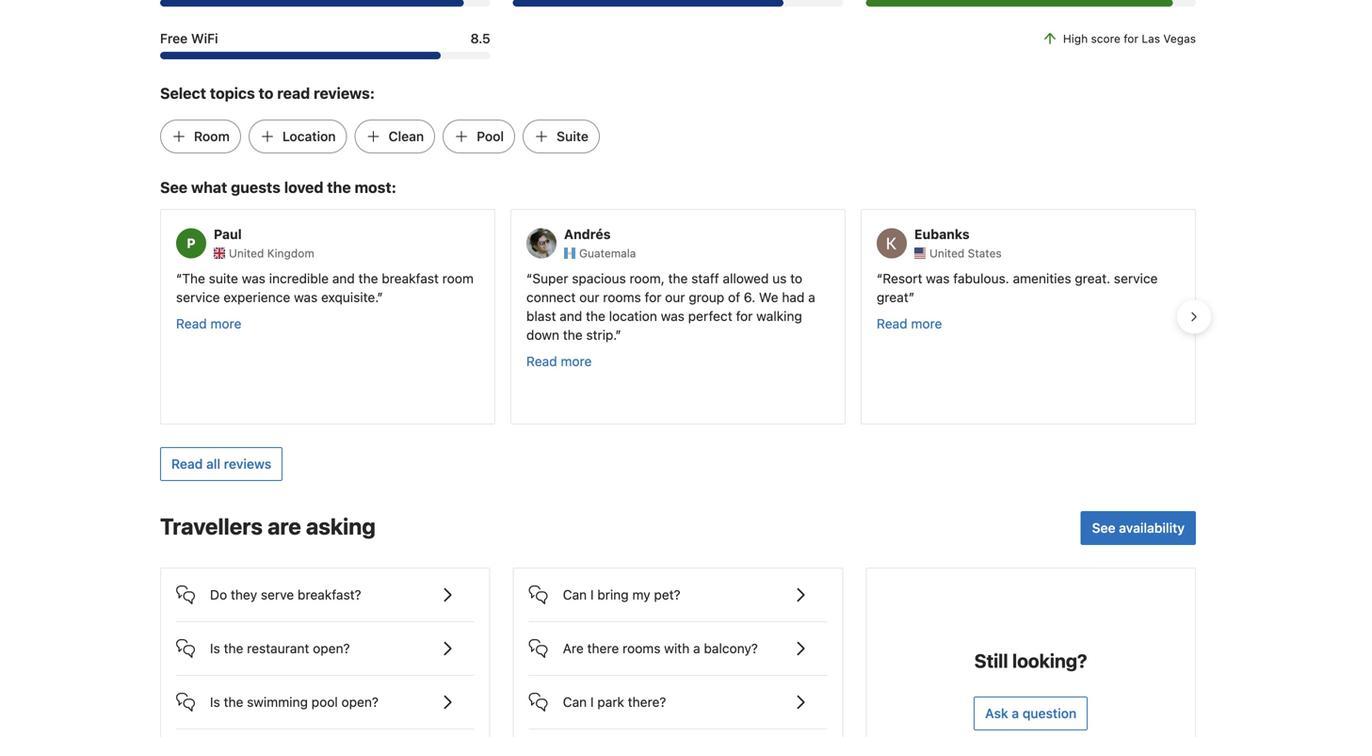 Task type: describe. For each thing, give the bounding box(es) containing it.
ask
[[986, 706, 1009, 722]]

value for money 8.2 meter
[[513, 0, 844, 7]]

had
[[782, 290, 805, 305]]

can i bring my pet?
[[563, 588, 681, 603]]

states
[[968, 247, 1002, 260]]

blast
[[527, 309, 556, 324]]

the left strip.
[[563, 328, 583, 343]]

balcony?
[[704, 641, 758, 657]]

of
[[728, 290, 741, 305]]

2 our from the left
[[665, 290, 686, 305]]

ask a question button
[[974, 697, 1088, 731]]

allowed
[[723, 271, 769, 287]]

still
[[975, 650, 1009, 672]]

1 horizontal spatial for
[[736, 309, 753, 324]]

select
[[160, 84, 206, 102]]

walking
[[757, 309, 803, 324]]

united states image
[[915, 248, 926, 259]]

down
[[527, 328, 560, 343]]

p
[[187, 236, 196, 251]]

breakfast?
[[298, 588, 361, 603]]

see for see what guests loved the most:
[[160, 179, 188, 197]]

pool
[[477, 129, 504, 144]]

read all reviews button
[[160, 448, 283, 482]]

read
[[277, 84, 310, 102]]

my
[[633, 588, 651, 603]]

is the swimming pool open?
[[210, 695, 379, 711]]

read more for " resort was fabulous.  amenities great.  service great
[[877, 316, 943, 332]]

andrés
[[564, 226, 611, 242]]

rooms inside " super spacious room, the staff allowed us to connect our rooms for our group of 6. we had a blast and the location was perfect for walking down the strip.
[[603, 290, 641, 305]]

free
[[160, 31, 188, 46]]

and inside " super spacious room, the staff allowed us to connect our rooms for our group of 6. we had a blast and the location was perfect for walking down the strip.
[[560, 309, 583, 324]]

guatemala
[[579, 247, 636, 260]]

service inside "" the suite was incredible and the breakfast room service experience was exquisite."
[[176, 290, 220, 305]]

is the restaurant open?
[[210, 641, 350, 657]]

experience
[[224, 290, 290, 305]]

can for can i bring my pet?
[[563, 588, 587, 603]]

breakfast
[[382, 271, 439, 287]]

read more for " the suite was incredible and the breakfast room service experience was exquisite.
[[176, 316, 242, 332]]

" the suite was incredible and the breakfast room service experience was exquisite.
[[176, 271, 474, 305]]

i for bring
[[591, 588, 594, 603]]

is for is the restaurant open?
[[210, 641, 220, 657]]

location
[[609, 309, 658, 324]]

i for park
[[591, 695, 594, 711]]

" for " super spacious room, the staff allowed us to connect our rooms for our group of 6. we had a blast and the location was perfect for walking down the strip.
[[527, 271, 533, 287]]

amenities
[[1013, 271, 1072, 287]]

perfect
[[689, 309, 733, 324]]

room,
[[630, 271, 665, 287]]

there
[[588, 641, 619, 657]]

travellers
[[160, 514, 263, 540]]

united kingdom image
[[214, 248, 225, 259]]

read more button for resort was fabulous.  amenities great.  service great
[[877, 315, 943, 334]]

1 vertical spatial for
[[645, 290, 662, 305]]

room
[[443, 271, 474, 287]]

" for " resort was fabulous.  amenities great.  service great
[[877, 271, 883, 287]]

incredible
[[269, 271, 329, 287]]

eubanks
[[915, 226, 970, 242]]

the up strip.
[[586, 309, 606, 324]]

park
[[598, 695, 625, 711]]

do they serve breakfast? button
[[176, 569, 475, 607]]

great.
[[1075, 271, 1111, 287]]

there?
[[628, 695, 667, 711]]

comfort 9.2 meter
[[160, 0, 491, 7]]

availability
[[1120, 521, 1185, 536]]

2 horizontal spatial for
[[1124, 32, 1139, 45]]

fabulous.
[[954, 271, 1010, 287]]

are there rooms with a balcony?
[[563, 641, 758, 657]]

" for to
[[616, 328, 622, 343]]

super
[[533, 271, 569, 287]]

staff
[[692, 271, 720, 287]]

great
[[877, 290, 909, 305]]

score
[[1092, 32, 1121, 45]]

" for room
[[377, 290, 383, 305]]

a inside " super spacious room, the staff allowed us to connect our rooms for our group of 6. we had a blast and the location was perfect for walking down the strip.
[[809, 290, 816, 305]]

see availability
[[1093, 521, 1185, 536]]

most:
[[355, 179, 397, 197]]

are there rooms with a balcony? button
[[529, 623, 828, 661]]

1 our from the left
[[580, 290, 600, 305]]

strip.
[[587, 328, 616, 343]]

vegas
[[1164, 32, 1197, 45]]

ask a question
[[986, 706, 1077, 722]]

was down the incredible
[[294, 290, 318, 305]]

with
[[665, 641, 690, 657]]

question
[[1023, 706, 1077, 722]]

and inside "" the suite was incredible and the breakfast room service experience was exquisite."
[[332, 271, 355, 287]]

this is a carousel with rotating slides. it displays featured reviews of the property. use next and previous buttons to navigate. region
[[145, 202, 1212, 433]]

united for fabulous.
[[930, 247, 965, 260]]

spacious
[[572, 271, 626, 287]]

connect
[[527, 290, 576, 305]]

exquisite.
[[321, 290, 377, 305]]

more for " the suite was incredible and the breakfast room service experience was exquisite.
[[211, 316, 242, 332]]

topics
[[210, 84, 255, 102]]

read more for " super spacious room, the staff allowed us to connect our rooms for our group of 6. we had a blast and the location was perfect for walking down the strip.
[[527, 354, 592, 370]]

pet?
[[654, 588, 681, 603]]



Task type: vqa. For each thing, say whether or not it's contained in the screenshot.
second Mon from the right
no



Task type: locate. For each thing, give the bounding box(es) containing it.
read more
[[176, 316, 242, 332], [877, 316, 943, 332], [527, 354, 592, 370]]

0 vertical spatial to
[[259, 84, 274, 102]]

a
[[809, 290, 816, 305], [694, 641, 701, 657], [1012, 706, 1020, 722]]

see what guests loved the most:
[[160, 179, 397, 197]]

1 can from the top
[[563, 588, 587, 603]]

swimming
[[247, 695, 308, 711]]

read down down
[[527, 354, 558, 370]]

1 horizontal spatial united
[[930, 247, 965, 260]]

free wifi
[[160, 31, 218, 46]]

was left perfect
[[661, 309, 685, 324]]

can left park
[[563, 695, 587, 711]]

0 horizontal spatial and
[[332, 271, 355, 287]]

they
[[231, 588, 257, 603]]

still looking?
[[975, 650, 1088, 672]]

travellers are asking
[[160, 514, 376, 540]]

2 can from the top
[[563, 695, 587, 711]]

1 vertical spatial i
[[591, 695, 594, 711]]

0 vertical spatial a
[[809, 290, 816, 305]]

las
[[1142, 32, 1161, 45]]

1 vertical spatial service
[[176, 290, 220, 305]]

" inside "" the suite was incredible and the breakfast room service experience was exquisite."
[[176, 271, 182, 287]]

2 horizontal spatial read more
[[877, 316, 943, 332]]

more for " super spacious room, the staff allowed us to connect our rooms for our group of 6. we had a blast and the location was perfect for walking down the strip.
[[561, 354, 592, 370]]

2 horizontal spatial more
[[912, 316, 943, 332]]

read for " super spacious room, the staff allowed us to connect our rooms for our group of 6. we had a blast and the location was perfect for walking down the strip.
[[527, 354, 558, 370]]

is inside is the swimming pool open? button
[[210, 695, 220, 711]]

us
[[773, 271, 787, 287]]

can i park there?
[[563, 695, 667, 711]]

is inside is the restaurant open? button
[[210, 641, 220, 657]]

is left swimming
[[210, 695, 220, 711]]

read more down great
[[877, 316, 943, 332]]

united down the eubanks
[[930, 247, 965, 260]]

see availability button
[[1081, 512, 1197, 546]]

2 i from the top
[[591, 695, 594, 711]]

was up experience
[[242, 271, 266, 287]]

can left bring
[[563, 588, 587, 603]]

0 vertical spatial open?
[[313, 641, 350, 657]]

i
[[591, 588, 594, 603], [591, 695, 594, 711]]

" for " the suite was incredible and the breakfast room service experience was exquisite.
[[176, 271, 182, 287]]

0 horizontal spatial service
[[176, 290, 220, 305]]

" down breakfast
[[377, 290, 383, 305]]

the left restaurant
[[224, 641, 244, 657]]

the
[[327, 179, 351, 197], [359, 271, 378, 287], [669, 271, 688, 287], [586, 309, 606, 324], [563, 328, 583, 343], [224, 641, 244, 657], [224, 695, 244, 711]]

read more button down "suite"
[[176, 315, 242, 334]]

reviews:
[[314, 84, 375, 102]]

see left availability
[[1093, 521, 1116, 536]]

guatemala image
[[564, 248, 576, 259]]

united states
[[930, 247, 1002, 260]]

" left "suite"
[[176, 271, 182, 287]]

location 9.3 meter
[[866, 0, 1197, 7]]

free wifi 8.5 meter
[[160, 52, 491, 59]]

our left 'group'
[[665, 290, 686, 305]]

rooms
[[603, 290, 641, 305], [623, 641, 661, 657]]

rooms left with
[[623, 641, 661, 657]]

the inside "" the suite was incredible and the breakfast room service experience was exquisite."
[[359, 271, 378, 287]]

is
[[210, 641, 220, 657], [210, 695, 220, 711]]

loved
[[284, 179, 324, 197]]

more down strip.
[[561, 354, 592, 370]]

more for " resort was fabulous.  amenities great.  service great
[[912, 316, 943, 332]]

can i park there? button
[[529, 677, 828, 714]]

1 horizontal spatial see
[[1093, 521, 1116, 536]]

more down resort
[[912, 316, 943, 332]]

1 " from the left
[[176, 271, 182, 287]]

0 vertical spatial and
[[332, 271, 355, 287]]

read for " the suite was incredible and the breakfast room service experience was exquisite.
[[176, 316, 207, 332]]

suite
[[209, 271, 238, 287]]

0 horizontal spatial read more button
[[176, 315, 242, 334]]

are
[[268, 514, 301, 540]]

is the swimming pool open? button
[[176, 677, 475, 714]]

select topics to read reviews:
[[160, 84, 375, 102]]

" resort was fabulous.  amenities great.  service great
[[877, 271, 1158, 305]]

do
[[210, 588, 227, 603]]

0 horizontal spatial united
[[229, 247, 264, 260]]

1 horizontal spatial and
[[560, 309, 583, 324]]

and up exquisite.
[[332, 271, 355, 287]]

1 horizontal spatial our
[[665, 290, 686, 305]]

read for " resort was fabulous.  amenities great.  service great
[[877, 316, 908, 332]]

united
[[229, 247, 264, 260], [930, 247, 965, 260]]

" down location
[[616, 328, 622, 343]]

"
[[176, 271, 182, 287], [527, 271, 533, 287], [877, 271, 883, 287]]

2 vertical spatial for
[[736, 309, 753, 324]]

the inside is the swimming pool open? button
[[224, 695, 244, 711]]

is down do
[[210, 641, 220, 657]]

see left what
[[160, 179, 188, 197]]

0 horizontal spatial a
[[694, 641, 701, 657]]

restaurant
[[247, 641, 309, 657]]

i left bring
[[591, 588, 594, 603]]

0 horizontal spatial see
[[160, 179, 188, 197]]

1 vertical spatial is
[[210, 695, 220, 711]]

resort
[[883, 271, 923, 287]]

read left all
[[171, 457, 203, 472]]

0 horizontal spatial more
[[211, 316, 242, 332]]

1 vertical spatial see
[[1093, 521, 1116, 536]]

1 vertical spatial rooms
[[623, 641, 661, 657]]

do they serve breakfast?
[[210, 588, 361, 603]]

for down room,
[[645, 290, 662, 305]]

the right loved
[[327, 179, 351, 197]]

service right "great."
[[1115, 271, 1158, 287]]

6.
[[744, 290, 756, 305]]

1 i from the top
[[591, 588, 594, 603]]

read more button down great
[[877, 315, 943, 334]]

was inside " super spacious room, the staff allowed us to connect our rooms for our group of 6. we had a blast and the location was perfect for walking down the strip.
[[661, 309, 685, 324]]

clean
[[389, 129, 424, 144]]

2 " from the left
[[527, 271, 533, 287]]

pool
[[312, 695, 338, 711]]

service down "the"
[[176, 290, 220, 305]]

reviews
[[224, 457, 272, 472]]

the left staff
[[669, 271, 688, 287]]

1 united from the left
[[229, 247, 264, 260]]

the inside is the restaurant open? button
[[224, 641, 244, 657]]

read more down "suite"
[[176, 316, 242, 332]]

to left 'read'
[[259, 84, 274, 102]]

room
[[194, 129, 230, 144]]

service inside the " resort was fabulous.  amenities great.  service great
[[1115, 271, 1158, 287]]

1 is from the top
[[210, 641, 220, 657]]

1 vertical spatial open?
[[342, 695, 379, 711]]

0 vertical spatial see
[[160, 179, 188, 197]]

united for was
[[229, 247, 264, 260]]

asking
[[306, 514, 376, 540]]

0 horizontal spatial "
[[176, 271, 182, 287]]

looking?
[[1013, 650, 1088, 672]]

rooms up location
[[603, 290, 641, 305]]

1 horizontal spatial "
[[616, 328, 622, 343]]

0 vertical spatial i
[[591, 588, 594, 603]]

can i bring my pet? button
[[529, 569, 828, 607]]

1 horizontal spatial read more
[[527, 354, 592, 370]]

a right ask
[[1012, 706, 1020, 722]]

read more button down down
[[527, 353, 592, 371]]

all
[[206, 457, 221, 472]]

a right had at the top of page
[[809, 290, 816, 305]]

0 horizontal spatial to
[[259, 84, 274, 102]]

and down connect
[[560, 309, 583, 324]]

2 united from the left
[[930, 247, 965, 260]]

" super spacious room, the staff allowed us to connect our rooms for our group of 6. we had a blast and the location was perfect for walking down the strip.
[[527, 271, 816, 343]]

kingdom
[[267, 247, 315, 260]]

the up exquisite.
[[359, 271, 378, 287]]

1 horizontal spatial to
[[791, 271, 803, 287]]

is the restaurant open? button
[[176, 623, 475, 661]]

group
[[689, 290, 725, 305]]

suite
[[557, 129, 589, 144]]

1 vertical spatial to
[[791, 271, 803, 287]]

" inside " super spacious room, the staff allowed us to connect our rooms for our group of 6. we had a blast and the location was perfect for walking down the strip.
[[527, 271, 533, 287]]

2 horizontal spatial a
[[1012, 706, 1020, 722]]

was right resort
[[926, 271, 950, 287]]

" inside the " resort was fabulous.  amenities great.  service great
[[877, 271, 883, 287]]

open? right pool
[[342, 695, 379, 711]]

1 horizontal spatial read more button
[[527, 353, 592, 371]]

more
[[211, 316, 242, 332], [912, 316, 943, 332], [561, 354, 592, 370]]

1 vertical spatial a
[[694, 641, 701, 657]]

1 horizontal spatial more
[[561, 354, 592, 370]]

2 is from the top
[[210, 695, 220, 711]]

for
[[1124, 32, 1139, 45], [645, 290, 662, 305], [736, 309, 753, 324]]

read more button
[[176, 315, 242, 334], [877, 315, 943, 334], [527, 353, 592, 371]]

wifi
[[191, 31, 218, 46]]

high
[[1064, 32, 1088, 45]]

1 horizontal spatial "
[[527, 271, 533, 287]]

is for is the swimming pool open?
[[210, 695, 220, 711]]

1 horizontal spatial a
[[809, 290, 816, 305]]

0 vertical spatial rooms
[[603, 290, 641, 305]]

to inside " super spacious room, the staff allowed us to connect our rooms for our group of 6. we had a blast and the location was perfect for walking down the strip.
[[791, 271, 803, 287]]

to right us
[[791, 271, 803, 287]]

2 vertical spatial a
[[1012, 706, 1020, 722]]

i left park
[[591, 695, 594, 711]]

united down paul
[[229, 247, 264, 260]]

a right with
[[694, 641, 701, 657]]

for down 6.
[[736, 309, 753, 324]]

0 horizontal spatial for
[[645, 290, 662, 305]]

more down experience
[[211, 316, 242, 332]]

2 horizontal spatial "
[[877, 271, 883, 287]]

united kingdom
[[229, 247, 315, 260]]

guests
[[231, 179, 281, 197]]

0 vertical spatial for
[[1124, 32, 1139, 45]]

see
[[160, 179, 188, 197], [1093, 521, 1116, 536]]

location
[[283, 129, 336, 144]]

0 horizontal spatial "
[[377, 290, 383, 305]]

our down spacious
[[580, 290, 600, 305]]

was inside the " resort was fabulous.  amenities great.  service great
[[926, 271, 950, 287]]

read inside read all reviews button
[[171, 457, 203, 472]]

" up connect
[[527, 271, 533, 287]]

" up great
[[877, 271, 883, 287]]

read
[[176, 316, 207, 332], [877, 316, 908, 332], [527, 354, 558, 370], [171, 457, 203, 472]]

2 horizontal spatial "
[[909, 290, 915, 305]]

open? up is the swimming pool open? button
[[313, 641, 350, 657]]

1 vertical spatial and
[[560, 309, 583, 324]]

see inside button
[[1093, 521, 1116, 536]]

for left las
[[1124, 32, 1139, 45]]

read down "the"
[[176, 316, 207, 332]]

service
[[1115, 271, 1158, 287], [176, 290, 220, 305]]

read down great
[[877, 316, 908, 332]]

bring
[[598, 588, 629, 603]]

paul
[[214, 226, 242, 242]]

serve
[[261, 588, 294, 603]]

the left swimming
[[224, 695, 244, 711]]

high score for las vegas
[[1064, 32, 1197, 45]]

1 vertical spatial can
[[563, 695, 587, 711]]

0 vertical spatial is
[[210, 641, 220, 657]]

0 vertical spatial can
[[563, 588, 587, 603]]

the
[[182, 271, 205, 287]]

rooms inside are there rooms with a balcony? button
[[623, 641, 661, 657]]

can
[[563, 588, 587, 603], [563, 695, 587, 711]]

1 horizontal spatial service
[[1115, 271, 1158, 287]]

and
[[332, 271, 355, 287], [560, 309, 583, 324]]

8.5
[[471, 31, 491, 46]]

are
[[563, 641, 584, 657]]

we
[[759, 290, 779, 305]]

read more button for super spacious room, the staff allowed us to connect our rooms for our group of 6. we had a blast and the location was perfect for walking down the strip.
[[527, 353, 592, 371]]

0 vertical spatial service
[[1115, 271, 1158, 287]]

2 horizontal spatial read more button
[[877, 315, 943, 334]]

3 " from the left
[[877, 271, 883, 287]]

can for can i park there?
[[563, 695, 587, 711]]

read more down down
[[527, 354, 592, 370]]

see for see availability
[[1093, 521, 1116, 536]]

read more button for the suite was incredible and the breakfast room service experience was exquisite.
[[176, 315, 242, 334]]

0 horizontal spatial our
[[580, 290, 600, 305]]

" down resort
[[909, 290, 915, 305]]

0 horizontal spatial read more
[[176, 316, 242, 332]]



